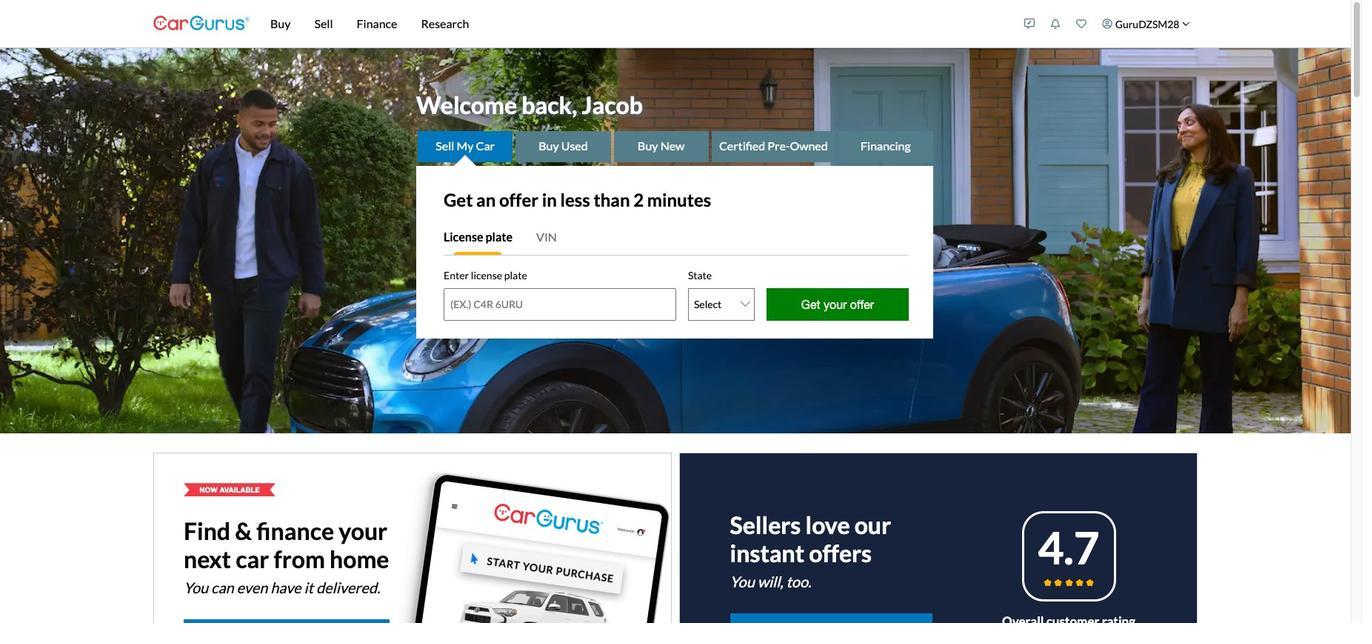 Task type: vqa. For each thing, say whether or not it's contained in the screenshot.
"PAY"
no



Task type: locate. For each thing, give the bounding box(es) containing it.
license plate
[[444, 229, 513, 244]]

1 vertical spatial get
[[802, 298, 821, 311]]

sell right buy popup button
[[315, 16, 333, 30]]

you left will,
[[730, 573, 755, 591]]

gurudzsm28 button
[[1095, 3, 1198, 44]]

than
[[594, 189, 630, 211]]

0 vertical spatial your
[[824, 298, 847, 311]]

sell button
[[303, 0, 345, 47]]

less
[[561, 189, 590, 211]]

finance button
[[345, 0, 409, 47]]

menu bar
[[250, 0, 1017, 47]]

1 horizontal spatial buy
[[539, 139, 559, 153]]

finance
[[257, 517, 334, 546]]

certified pre-owned
[[719, 139, 828, 153]]

certified
[[719, 139, 766, 153]]

too.
[[786, 573, 812, 591]]

0 vertical spatial get
[[444, 189, 473, 211]]

buy left new
[[638, 139, 658, 153]]

1 horizontal spatial offer
[[851, 298, 875, 311]]

offer for an
[[499, 189, 539, 211]]

buy left sell dropdown button
[[270, 16, 291, 30]]

saved cars image
[[1077, 19, 1087, 29]]

from
[[274, 545, 325, 574]]

(EX.) C4R 6URU text field
[[444, 288, 676, 321]]

buy left used
[[539, 139, 559, 153]]

buy used
[[539, 139, 588, 153]]

love
[[806, 511, 850, 540]]

gurudzsm28
[[1116, 17, 1180, 30]]

0 vertical spatial sell
[[315, 16, 333, 30]]

menu bar containing buy
[[250, 0, 1017, 47]]

1 vertical spatial offer
[[851, 298, 875, 311]]

will,
[[758, 573, 784, 591]]

0 horizontal spatial get
[[444, 189, 473, 211]]

buy
[[270, 16, 291, 30], [539, 139, 559, 153], [638, 139, 658, 153]]

0 horizontal spatial sell
[[315, 16, 333, 30]]

user icon image
[[1103, 19, 1113, 29]]

0 vertical spatial offer
[[499, 189, 539, 211]]

now
[[199, 486, 218, 494]]

1 horizontal spatial sell
[[436, 139, 454, 153]]

even
[[237, 579, 268, 597]]

get your offer button
[[767, 288, 909, 321]]

available
[[220, 486, 260, 494]]

offer inside button
[[851, 298, 875, 311]]

get for get an offer in less than 2 minutes
[[444, 189, 473, 211]]

1 vertical spatial your
[[339, 517, 388, 546]]

0 horizontal spatial buy
[[270, 16, 291, 30]]

get inside button
[[802, 298, 821, 311]]

1 vertical spatial sell
[[436, 139, 454, 153]]

next
[[184, 545, 231, 574]]

1 horizontal spatial get
[[802, 298, 821, 311]]

plate
[[486, 229, 513, 244], [504, 269, 527, 281]]

buy for buy used
[[539, 139, 559, 153]]

financing
[[861, 139, 911, 153]]

sell inside dropdown button
[[315, 16, 333, 30]]

finance
[[357, 16, 397, 30]]

find & finance your next car from home you can even have it delivered.
[[184, 517, 389, 597]]

you left can
[[184, 579, 208, 597]]

sell
[[315, 16, 333, 30], [436, 139, 454, 153]]

research button
[[409, 0, 481, 47]]

0 vertical spatial plate
[[486, 229, 513, 244]]

0 horizontal spatial your
[[339, 517, 388, 546]]

sell left the my on the top of page
[[436, 139, 454, 153]]

jacob
[[582, 90, 643, 119]]

car
[[236, 545, 269, 574]]

enter license plate
[[444, 269, 527, 281]]

back,
[[522, 90, 578, 119]]

vin
[[536, 229, 557, 244]]

0 horizontal spatial offer
[[499, 189, 539, 211]]

you
[[730, 573, 755, 591], [184, 579, 208, 597]]

1 horizontal spatial your
[[824, 298, 847, 311]]

2 horizontal spatial buy
[[638, 139, 658, 153]]

1 horizontal spatial you
[[730, 573, 755, 591]]

have
[[271, 579, 301, 597]]

0 horizontal spatial you
[[184, 579, 208, 597]]

get
[[444, 189, 473, 211], [802, 298, 821, 311]]

welcome
[[416, 90, 517, 119]]

find
[[184, 517, 231, 546]]

buy inside popup button
[[270, 16, 291, 30]]

offer
[[499, 189, 539, 211], [851, 298, 875, 311]]

your
[[824, 298, 847, 311], [339, 517, 388, 546]]

it
[[304, 579, 313, 597]]



Task type: describe. For each thing, give the bounding box(es) containing it.
buy new
[[638, 139, 685, 153]]

sell my car
[[436, 139, 495, 153]]

sell for sell
[[315, 16, 333, 30]]

our
[[855, 511, 891, 540]]

delivered.
[[316, 579, 380, 597]]

add a car review image
[[1025, 19, 1035, 29]]

research
[[421, 16, 469, 30]]

used
[[561, 139, 588, 153]]

now available
[[199, 486, 260, 494]]

minutes
[[647, 189, 712, 211]]

buy for buy
[[270, 16, 291, 30]]

enter
[[444, 269, 469, 281]]

sellers
[[730, 511, 801, 540]]

4.7
[[1038, 521, 1100, 574]]

sellers love our instant offers you will, too.
[[730, 511, 891, 591]]

buy for buy new
[[638, 139, 658, 153]]

get your offer
[[802, 298, 875, 311]]

chevron down image
[[1183, 20, 1190, 28]]

an
[[477, 189, 496, 211]]

your inside find & finance your next car from home you can even have it delivered.
[[339, 517, 388, 546]]

sell for sell my car
[[436, 139, 454, 153]]

&
[[235, 517, 252, 546]]

new
[[661, 139, 685, 153]]

cargurus logo homepage link image
[[153, 3, 250, 45]]

state
[[688, 269, 712, 281]]

buy button
[[259, 0, 303, 47]]

instant
[[730, 539, 805, 568]]

get an offer in less than 2 minutes
[[444, 189, 712, 211]]

home
[[330, 545, 389, 574]]

gurudzsm28 menu
[[1017, 3, 1198, 44]]

get for get your offer
[[802, 298, 821, 311]]

pre-
[[768, 139, 790, 153]]

my
[[457, 139, 474, 153]]

your inside button
[[824, 298, 847, 311]]

can
[[211, 579, 234, 597]]

welcome back, jacob
[[416, 90, 643, 119]]

you inside find & finance your next car from home you can even have it delivered.
[[184, 579, 208, 597]]

you inside sellers love our instant offers you will, too.
[[730, 573, 755, 591]]

license
[[444, 229, 483, 244]]

2
[[634, 189, 644, 211]]

cargurus logo homepage link link
[[153, 3, 250, 45]]

offer for your
[[851, 298, 875, 311]]

offers
[[809, 539, 872, 568]]

owned
[[790, 139, 828, 153]]

car
[[476, 139, 495, 153]]

1 vertical spatial plate
[[504, 269, 527, 281]]

open notifications image
[[1051, 19, 1061, 29]]

in
[[542, 189, 557, 211]]

license
[[471, 269, 502, 281]]



